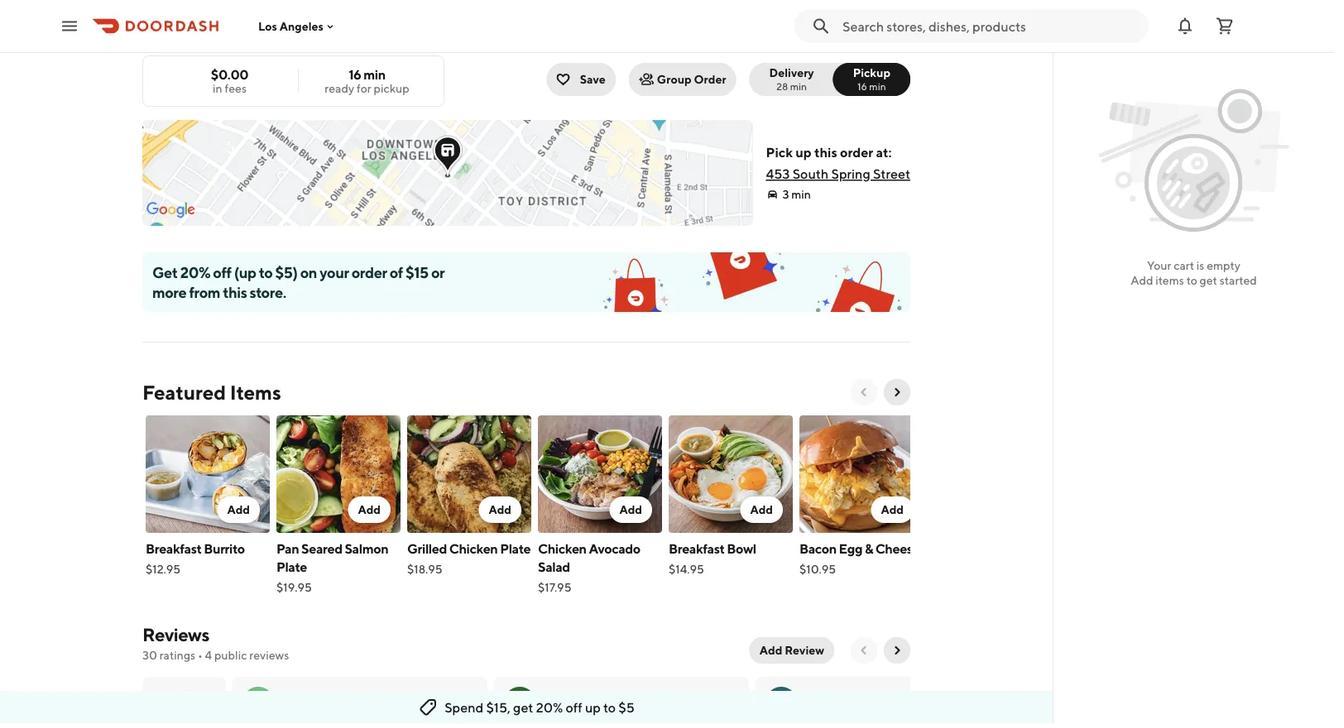 Task type: describe. For each thing, give the bounding box(es) containing it.
order methods option group
[[750, 63, 911, 96]]

add inside your cart is empty add items to get started
[[1131, 274, 1154, 287]]

arcelia
[[804, 695, 845, 711]]

pricing & fees button
[[142, 29, 233, 46]]

at:
[[876, 144, 892, 160]]

fees
[[192, 30, 216, 44]]

spend
[[445, 700, 484, 716]]

1 vertical spatial get
[[513, 700, 534, 716]]

next image
[[891, 644, 904, 657]]

los
[[258, 19, 277, 33]]

items
[[230, 380, 281, 404]]

chicken inside grilled chicken plate $18.95
[[449, 541, 498, 557]]

curtis
[[542, 695, 578, 711]]

grilled
[[407, 541, 447, 557]]

add button for avocado
[[610, 497, 652, 523]]

reviews
[[142, 624, 209, 646]]

featured items
[[142, 380, 281, 404]]

4
[[205, 649, 212, 662]]

plate inside grilled chicken plate $18.95
[[500, 541, 531, 557]]

add button for egg
[[871, 497, 914, 523]]

arcelia r
[[804, 695, 856, 711]]

los angeles button
[[258, 19, 337, 33]]

powered by google image
[[147, 202, 195, 219]]

of
[[390, 263, 403, 281]]

bacon egg & cheese $10.95
[[800, 541, 920, 576]]

on
[[300, 263, 317, 281]]

• closes at 4:10 pm
[[217, 10, 320, 24]]

pan seared salmon plate $19.95
[[277, 541, 389, 594]]

south
[[793, 166, 829, 182]]

breakfast for breakfast bowl
[[669, 541, 725, 557]]

$18.95
[[407, 563, 443, 576]]

$19.95
[[277, 581, 312, 594]]

burrito
[[204, 541, 245, 557]]

los angeles
[[258, 19, 324, 33]]

bacon egg & cheese image
[[800, 416, 924, 533]]

pan
[[277, 541, 299, 557]]

group order
[[657, 72, 727, 86]]

now
[[190, 10, 212, 24]]

angeles
[[280, 19, 324, 33]]

grilled chicken plate image
[[407, 416, 532, 533]]

fees
[[225, 82, 247, 95]]

(up
[[234, 263, 256, 281]]

0 horizontal spatial up
[[585, 700, 601, 716]]

add button for bowl
[[741, 497, 783, 523]]

more
[[152, 283, 187, 301]]

get 20% off (up to $5) on your order of $15 or more from this store.
[[152, 263, 445, 301]]

add for breakfast burrito
[[227, 503, 250, 517]]

from
[[189, 283, 220, 301]]

& inside "button"
[[182, 30, 189, 44]]

1 horizontal spatial a
[[776, 694, 787, 712]]

featured items heading
[[142, 379, 281, 406]]

egg
[[839, 541, 863, 557]]

Store search: begin typing to search for stores available on DoorDash text field
[[843, 17, 1139, 35]]

pricing
[[142, 30, 180, 44]]

your cart is empty add items to get started
[[1131, 259, 1258, 287]]

c
[[514, 694, 526, 712]]

grilled chicken plate $18.95
[[407, 541, 531, 576]]

to for your cart is empty add items to get started
[[1187, 274, 1198, 287]]

curtis a
[[542, 695, 590, 711]]

to for spend $15, get 20% off up to $5
[[604, 700, 616, 716]]

previous button of carousel image
[[858, 386, 871, 399]]

chicken avocado salad image
[[538, 416, 662, 533]]

min inside 16 min ready for pickup
[[364, 67, 386, 82]]

$15
[[406, 263, 429, 281]]

0 vertical spatial •
[[217, 10, 222, 24]]

or
[[431, 263, 445, 281]]

save button
[[547, 63, 616, 96]]

reviews link
[[142, 624, 209, 646]]

more info button
[[822, 1, 911, 27]]

open now
[[157, 10, 212, 24]]

0 items, open order cart image
[[1215, 16, 1235, 36]]

is
[[1197, 259, 1205, 272]]

empty
[[1207, 259, 1241, 272]]

this inside get 20% off (up to $5) on your order of $15 or more from this store.
[[223, 283, 247, 301]]

featured
[[142, 380, 226, 404]]

breakfast bowl image
[[669, 416, 793, 533]]

4:10
[[277, 10, 300, 24]]

delivery 28 min
[[770, 66, 814, 92]]

ready
[[325, 82, 354, 95]]

add for chicken avocado salad
[[620, 503, 643, 517]]

review
[[785, 644, 825, 657]]

$5)
[[275, 263, 298, 281]]

breakfast bowl $14.95
[[669, 541, 757, 576]]

started
[[1220, 274, 1258, 287]]

pickup 16 min
[[853, 66, 891, 92]]

poppy p
[[281, 695, 330, 711]]

reviews 30 ratings • 4 public reviews
[[142, 624, 289, 662]]

plate inside 'pan seared salmon plate $19.95'
[[277, 559, 307, 575]]

order
[[694, 72, 727, 86]]

closes
[[227, 10, 262, 24]]

ratings
[[160, 649, 196, 662]]

$15,
[[486, 700, 511, 716]]

$14.95
[[669, 563, 704, 576]]

16 min ready for pickup
[[325, 67, 410, 95]]

order inside the pick up this order at: 453 south spring street
[[840, 144, 874, 160]]

order inside get 20% off (up to $5) on your order of $15 or more from this store.
[[352, 263, 387, 281]]

add for breakfast bowl
[[751, 503, 773, 517]]

spend $15, get 20% off up to $5
[[445, 700, 635, 716]]



Task type: locate. For each thing, give the bounding box(es) containing it.
0 horizontal spatial 16
[[349, 67, 361, 82]]

28
[[777, 80, 788, 92]]

this up 453 south spring street link
[[815, 144, 838, 160]]

4 add button from the left
[[610, 497, 652, 523]]

previous image
[[858, 644, 871, 657]]

group
[[657, 72, 692, 86]]

&
[[182, 30, 189, 44], [865, 541, 873, 557]]

0 horizontal spatial breakfast
[[146, 541, 202, 557]]

chicken inside the chicken avocado salad $17.95
[[538, 541, 587, 557]]

pick up this order at: 453 south spring street
[[766, 144, 911, 182]]

off left $5 on the left bottom of the page
[[566, 700, 583, 716]]

get down is
[[1200, 274, 1218, 287]]

2 add button from the left
[[348, 497, 391, 523]]

1 horizontal spatial breakfast
[[669, 541, 725, 557]]

min inside pickup 16 min
[[870, 80, 886, 92]]

add up grilled chicken plate $18.95
[[489, 503, 512, 517]]

3 min
[[783, 188, 811, 201]]

chicken avocado salad $17.95
[[538, 541, 641, 594]]

p right poppy at the bottom left
[[321, 695, 330, 711]]

salad
[[538, 559, 570, 575]]

breakfast up '$14.95'
[[669, 541, 725, 557]]

breakfast burrito image
[[146, 416, 270, 533]]

a right curtis
[[580, 695, 590, 711]]

store.
[[250, 283, 286, 301]]

bowl
[[727, 541, 757, 557]]

1 horizontal spatial order
[[840, 144, 874, 160]]

add inside button
[[760, 644, 783, 657]]

plate down pan
[[277, 559, 307, 575]]

0 vertical spatial this
[[815, 144, 838, 160]]

in
[[213, 82, 222, 95]]

breakfast inside "breakfast burrito $12.95"
[[146, 541, 202, 557]]

add review button
[[750, 638, 835, 664]]

breakfast for breakfast burrito
[[146, 541, 202, 557]]

public
[[214, 649, 247, 662]]

breakfast burrito $12.95
[[146, 541, 245, 576]]

plate left the chicken avocado salad $17.95
[[500, 541, 531, 557]]

0 vertical spatial plate
[[500, 541, 531, 557]]

open menu image
[[60, 16, 79, 36]]

1 vertical spatial order
[[352, 263, 387, 281]]

$17.95
[[538, 581, 572, 594]]

1 horizontal spatial this
[[815, 144, 838, 160]]

1 vertical spatial this
[[223, 283, 247, 301]]

2 breakfast from the left
[[669, 541, 725, 557]]

at
[[264, 10, 275, 24]]

0 horizontal spatial &
[[182, 30, 189, 44]]

1 horizontal spatial plate
[[500, 541, 531, 557]]

453 south spring street link
[[766, 166, 911, 182]]

add for grilled chicken plate
[[489, 503, 512, 517]]

spring
[[832, 166, 871, 182]]

$0.00
[[211, 67, 249, 82]]

1 horizontal spatial get
[[1200, 274, 1218, 287]]

add button for chicken
[[479, 497, 522, 523]]

add up 'burrito'
[[227, 503, 250, 517]]

plate
[[500, 541, 531, 557], [277, 559, 307, 575]]

for
[[357, 82, 372, 95]]

0 vertical spatial up
[[796, 144, 812, 160]]

pm
[[302, 10, 320, 24]]

order left of
[[352, 263, 387, 281]]

a
[[776, 694, 787, 712], [580, 695, 590, 711]]

1 vertical spatial plate
[[277, 559, 307, 575]]

up inside the pick up this order at: 453 south spring street
[[796, 144, 812, 160]]

off left (up
[[213, 263, 231, 281]]

• left 4 at the left bottom of the page
[[198, 649, 203, 662]]

add up bowl
[[751, 503, 773, 517]]

chicken
[[449, 541, 498, 557], [538, 541, 587, 557]]

pricing & fees
[[142, 30, 216, 44]]

get
[[152, 263, 178, 281]]

5 add button from the left
[[741, 497, 783, 523]]

off
[[213, 263, 231, 281], [566, 700, 583, 716]]

1 vertical spatial •
[[198, 649, 203, 662]]

to inside get 20% off (up to $5) on your order of $15 or more from this store.
[[259, 263, 273, 281]]

up right curtis
[[585, 700, 601, 716]]

0 horizontal spatial off
[[213, 263, 231, 281]]

add up salmon
[[358, 503, 381, 517]]

save
[[580, 72, 606, 86]]

get
[[1200, 274, 1218, 287], [513, 700, 534, 716]]

1 horizontal spatial p
[[321, 695, 330, 711]]

& inside bacon egg & cheese $10.95
[[865, 541, 873, 557]]

order up spring
[[840, 144, 874, 160]]

min right 3
[[792, 188, 811, 201]]

chicken up the salad
[[538, 541, 587, 557]]

this down (up
[[223, 283, 247, 301]]

1 horizontal spatial &
[[865, 541, 873, 557]]

add button up salmon
[[348, 497, 391, 523]]

• right now
[[217, 10, 222, 24]]

0 vertical spatial 20%
[[180, 263, 210, 281]]

to
[[259, 263, 273, 281], [1187, 274, 1198, 287], [604, 700, 616, 716]]

add down your at top
[[1131, 274, 1154, 287]]

0 vertical spatial off
[[213, 263, 231, 281]]

to left $5 on the left bottom of the page
[[604, 700, 616, 716]]

1 horizontal spatial 20%
[[536, 700, 563, 716]]

$5
[[619, 700, 635, 716]]

open
[[157, 10, 187, 24]]

get right $15,
[[513, 700, 534, 716]]

bacon
[[800, 541, 837, 557]]

reviews
[[249, 649, 289, 662]]

1 horizontal spatial 16
[[858, 80, 868, 92]]

453
[[766, 166, 790, 182]]

min down pickup at the top of the page
[[870, 80, 886, 92]]

pick
[[766, 144, 793, 160]]

this
[[815, 144, 838, 160], [223, 283, 247, 301]]

pickup
[[853, 66, 891, 79]]

min right ready
[[364, 67, 386, 82]]

1 vertical spatial 20%
[[536, 700, 563, 716]]

•
[[217, 10, 222, 24], [198, 649, 203, 662]]

add for pan seared salmon plate
[[358, 503, 381, 517]]

& right egg
[[865, 541, 873, 557]]

pickup
[[374, 82, 410, 95]]

get inside your cart is empty add items to get started
[[1200, 274, 1218, 287]]

16 inside 16 min ready for pickup
[[349, 67, 361, 82]]

poppy
[[281, 695, 319, 711]]

$0.00 in fees
[[211, 67, 249, 95]]

16 inside pickup 16 min
[[858, 80, 868, 92]]

more
[[848, 7, 877, 21]]

0 horizontal spatial get
[[513, 700, 534, 716]]

next button of carousel image
[[891, 386, 904, 399]]

street
[[873, 166, 911, 182]]

0 horizontal spatial to
[[259, 263, 273, 281]]

avocado
[[589, 541, 641, 557]]

0 horizontal spatial chicken
[[449, 541, 498, 557]]

0 horizontal spatial a
[[580, 695, 590, 711]]

delivery
[[770, 66, 814, 79]]

add button up the cheese
[[871, 497, 914, 523]]

add button up bowl
[[741, 497, 783, 523]]

2 horizontal spatial to
[[1187, 274, 1198, 287]]

0 vertical spatial &
[[182, 30, 189, 44]]

0 horizontal spatial 20%
[[180, 263, 210, 281]]

2 chicken from the left
[[538, 541, 587, 557]]

0 vertical spatial get
[[1200, 274, 1218, 287]]

add review
[[760, 644, 825, 657]]

add up avocado
[[620, 503, 643, 517]]

16 left pickup on the left top of the page
[[349, 67, 361, 82]]

1 vertical spatial off
[[566, 700, 583, 716]]

0 horizontal spatial •
[[198, 649, 203, 662]]

30
[[142, 649, 157, 662]]

more info
[[848, 7, 901, 21]]

add button up 'burrito'
[[217, 497, 260, 523]]

1 horizontal spatial •
[[217, 10, 222, 24]]

1 vertical spatial &
[[865, 541, 873, 557]]

off inside get 20% off (up to $5) on your order of $15 or more from this store.
[[213, 263, 231, 281]]

group order button
[[629, 63, 737, 96]]

1 horizontal spatial to
[[604, 700, 616, 716]]

& left fees
[[182, 30, 189, 44]]

0 horizontal spatial this
[[223, 283, 247, 301]]

min inside delivery 28 min
[[790, 80, 807, 92]]

this inside the pick up this order at: 453 south spring street
[[815, 144, 838, 160]]

map region
[[95, 60, 943, 272]]

a left arcelia
[[776, 694, 787, 712]]

add
[[1131, 274, 1154, 287], [227, 503, 250, 517], [358, 503, 381, 517], [489, 503, 512, 517], [620, 503, 643, 517], [751, 503, 773, 517], [881, 503, 904, 517], [760, 644, 783, 657]]

1 add button from the left
[[217, 497, 260, 523]]

16 down pickup at the top of the page
[[858, 80, 868, 92]]

to inside your cart is empty add items to get started
[[1187, 274, 1198, 287]]

cheese
[[876, 541, 920, 557]]

notification bell image
[[1176, 16, 1196, 36]]

1 breakfast from the left
[[146, 541, 202, 557]]

p left poppy at the bottom left
[[253, 694, 263, 712]]

add button
[[217, 497, 260, 523], [348, 497, 391, 523], [479, 497, 522, 523], [610, 497, 652, 523], [741, 497, 783, 523], [871, 497, 914, 523]]

your
[[1148, 259, 1172, 272]]

0 vertical spatial order
[[840, 144, 874, 160]]

to up store.
[[259, 263, 273, 281]]

• inside reviews 30 ratings • 4 public reviews
[[198, 649, 203, 662]]

p
[[253, 694, 263, 712], [321, 695, 330, 711]]

r
[[847, 695, 856, 711]]

$10.95
[[800, 563, 836, 576]]

add button for burrito
[[217, 497, 260, 523]]

breakfast inside breakfast bowl $14.95
[[669, 541, 725, 557]]

breakfast up $12.95
[[146, 541, 202, 557]]

pan seared salmon plate image
[[277, 416, 401, 533]]

to down cart
[[1187, 274, 1198, 287]]

chicken right grilled at left
[[449, 541, 498, 557]]

items
[[1156, 274, 1185, 287]]

1 chicken from the left
[[449, 541, 498, 557]]

cart
[[1174, 259, 1195, 272]]

1 vertical spatial up
[[585, 700, 601, 716]]

1 horizontal spatial off
[[566, 700, 583, 716]]

up up south in the right top of the page
[[796, 144, 812, 160]]

6 add button from the left
[[871, 497, 914, 523]]

3
[[783, 188, 789, 201]]

1 horizontal spatial up
[[796, 144, 812, 160]]

20% up from
[[180, 263, 210, 281]]

0 horizontal spatial plate
[[277, 559, 307, 575]]

add button up grilled chicken plate $18.95
[[479, 497, 522, 523]]

0 horizontal spatial p
[[253, 694, 263, 712]]

16
[[349, 67, 361, 82], [858, 80, 868, 92]]

3 add button from the left
[[479, 497, 522, 523]]

add button up avocado
[[610, 497, 652, 523]]

20% right c
[[536, 700, 563, 716]]

add left review
[[760, 644, 783, 657]]

min down "delivery" on the top right of the page
[[790, 80, 807, 92]]

add up the cheese
[[881, 503, 904, 517]]

None radio
[[750, 63, 844, 96], [833, 63, 911, 96], [750, 63, 844, 96], [833, 63, 911, 96]]

info
[[879, 7, 901, 21]]

0 horizontal spatial order
[[352, 263, 387, 281]]

add button for seared
[[348, 497, 391, 523]]

1 horizontal spatial chicken
[[538, 541, 587, 557]]

20% inside get 20% off (up to $5) on your order of $15 or more from this store.
[[180, 263, 210, 281]]

add for bacon egg & cheese
[[881, 503, 904, 517]]

salmon
[[345, 541, 389, 557]]

$12.95
[[146, 563, 181, 576]]



Task type: vqa. For each thing, say whether or not it's contained in the screenshot.
Most Popular "LINK" in the left of the page
no



